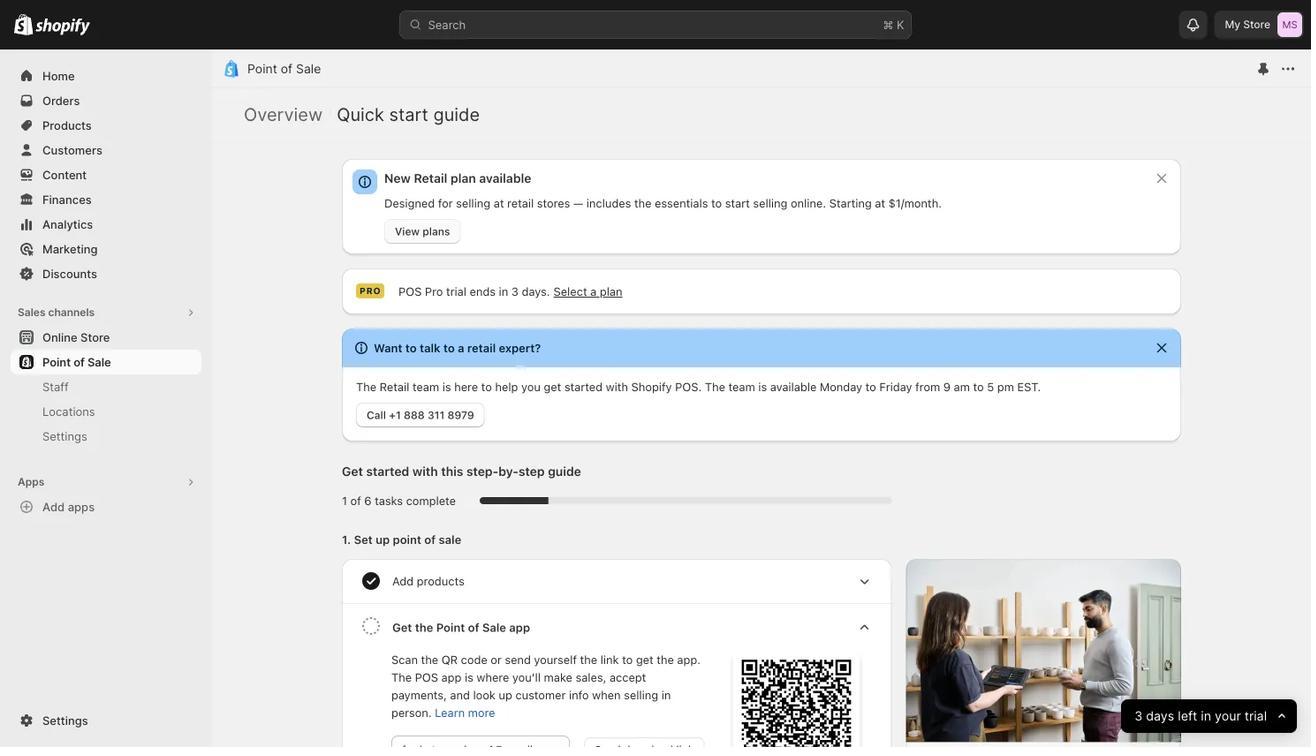 Task type: locate. For each thing, give the bounding box(es) containing it.
content
[[42, 168, 87, 182]]

quick start guide
[[337, 104, 480, 125]]

point of sale down the online store in the left top of the page
[[42, 355, 111, 369]]

1 vertical spatial sale
[[87, 355, 111, 369]]

0 vertical spatial of
[[281, 61, 293, 76]]

add
[[42, 500, 65, 514]]

point of sale
[[247, 61, 321, 76], [42, 355, 111, 369]]

point of sale link down the online store in the left top of the page
[[11, 350, 202, 375]]

staff link
[[11, 375, 202, 400]]

finances
[[42, 193, 92, 206]]

sale up overview
[[296, 61, 321, 76]]

point of sale link
[[247, 61, 321, 76], [11, 350, 202, 375]]

3 days left in your trial
[[1135, 709, 1267, 724]]

sale inside point of sale link
[[87, 355, 111, 369]]

locations
[[42, 405, 95, 419]]

analytics
[[42, 217, 93, 231]]

of up overview
[[281, 61, 293, 76]]

1 vertical spatial settings
[[42, 714, 88, 728]]

settings
[[42, 430, 87, 443], [42, 714, 88, 728]]

0 horizontal spatial store
[[80, 331, 110, 344]]

0 horizontal spatial point of sale
[[42, 355, 111, 369]]

1 horizontal spatial point
[[247, 61, 277, 76]]

store inside button
[[80, 331, 110, 344]]

store for online store
[[80, 331, 110, 344]]

1 vertical spatial settings link
[[11, 709, 202, 734]]

1 settings from the top
[[42, 430, 87, 443]]

shopify image
[[14, 14, 33, 35], [36, 18, 90, 36]]

1 horizontal spatial store
[[1244, 18, 1271, 31]]

store down sales channels button
[[80, 331, 110, 344]]

0 vertical spatial point
[[247, 61, 277, 76]]

your
[[1215, 709, 1241, 724]]

1 vertical spatial of
[[74, 355, 85, 369]]

point of sale link up overview
[[247, 61, 321, 76]]

0 vertical spatial settings link
[[11, 424, 202, 449]]

sale down online store link at left top
[[87, 355, 111, 369]]

sale
[[296, 61, 321, 76], [87, 355, 111, 369]]

of down the online store in the left top of the page
[[74, 355, 85, 369]]

my store
[[1225, 18, 1271, 31]]

left
[[1178, 709, 1198, 724]]

1 horizontal spatial point of sale link
[[247, 61, 321, 76]]

1 vertical spatial point of sale
[[42, 355, 111, 369]]

0 vertical spatial sale
[[296, 61, 321, 76]]

0 vertical spatial point of sale
[[247, 61, 321, 76]]

0 vertical spatial point of sale link
[[247, 61, 321, 76]]

online
[[42, 331, 77, 344]]

point
[[247, 61, 277, 76], [42, 355, 71, 369]]

content link
[[11, 163, 202, 187]]

start
[[389, 104, 429, 125]]

point right icon for point of sale
[[247, 61, 277, 76]]

0 horizontal spatial sale
[[87, 355, 111, 369]]

0 vertical spatial store
[[1244, 18, 1271, 31]]

1 vertical spatial point
[[42, 355, 71, 369]]

store right my
[[1244, 18, 1271, 31]]

0 horizontal spatial point
[[42, 355, 71, 369]]

discounts
[[42, 267, 97, 281]]

of
[[281, 61, 293, 76], [74, 355, 85, 369]]

1 vertical spatial point of sale link
[[11, 350, 202, 375]]

apps button
[[11, 470, 202, 495]]

search
[[428, 18, 466, 31]]

settings link
[[11, 424, 202, 449], [11, 709, 202, 734]]

1 vertical spatial store
[[80, 331, 110, 344]]

point of sale up overview
[[247, 61, 321, 76]]

store
[[1244, 18, 1271, 31], [80, 331, 110, 344]]

staff
[[42, 380, 69, 394]]

3 days left in your trial button
[[1121, 700, 1298, 734]]

point up staff
[[42, 355, 71, 369]]

customers
[[42, 143, 102, 157]]

0 vertical spatial settings
[[42, 430, 87, 443]]

home link
[[11, 64, 202, 88]]

1 horizontal spatial shopify image
[[36, 18, 90, 36]]

0 horizontal spatial point of sale link
[[11, 350, 202, 375]]



Task type: describe. For each thing, give the bounding box(es) containing it.
2 settings from the top
[[42, 714, 88, 728]]

1 horizontal spatial of
[[281, 61, 293, 76]]

trial
[[1245, 709, 1267, 724]]

in
[[1201, 709, 1212, 724]]

sales channels
[[18, 306, 95, 319]]

products link
[[11, 113, 202, 138]]

guide
[[434, 104, 480, 125]]

home
[[42, 69, 75, 83]]

my
[[1225, 18, 1241, 31]]

online store link
[[11, 325, 202, 350]]

3
[[1135, 709, 1143, 724]]

0 horizontal spatial of
[[74, 355, 85, 369]]

locations link
[[11, 400, 202, 424]]

⌘ k
[[883, 18, 905, 31]]

apps
[[68, 500, 95, 514]]

overview
[[244, 104, 323, 125]]

marketing
[[42, 242, 98, 256]]

1 horizontal spatial point of sale
[[247, 61, 321, 76]]

store for my store
[[1244, 18, 1271, 31]]

online store
[[42, 331, 110, 344]]

0 horizontal spatial shopify image
[[14, 14, 33, 35]]

orders
[[42, 94, 80, 107]]

sales channels button
[[11, 301, 202, 325]]

⌘
[[883, 18, 894, 31]]

quick
[[337, 104, 384, 125]]

apps
[[18, 476, 44, 489]]

1 settings link from the top
[[11, 424, 202, 449]]

2 settings link from the top
[[11, 709, 202, 734]]

add apps button
[[11, 495, 202, 520]]

days
[[1146, 709, 1175, 724]]

discounts link
[[11, 262, 202, 286]]

customers link
[[11, 138, 202, 163]]

my store image
[[1278, 12, 1303, 37]]

analytics link
[[11, 212, 202, 237]]

k
[[897, 18, 905, 31]]

overview button
[[244, 104, 323, 125]]

products
[[42, 118, 92, 132]]

channels
[[48, 306, 95, 319]]

orders link
[[11, 88, 202, 113]]

sales
[[18, 306, 46, 319]]

finances link
[[11, 187, 202, 212]]

add apps
[[42, 500, 95, 514]]

1 horizontal spatial sale
[[296, 61, 321, 76]]

online store button
[[0, 325, 212, 350]]

icon for point of sale image
[[223, 60, 240, 78]]

marketing link
[[11, 237, 202, 262]]



Task type: vqa. For each thing, say whether or not it's contained in the screenshot.
TEXT BOX
no



